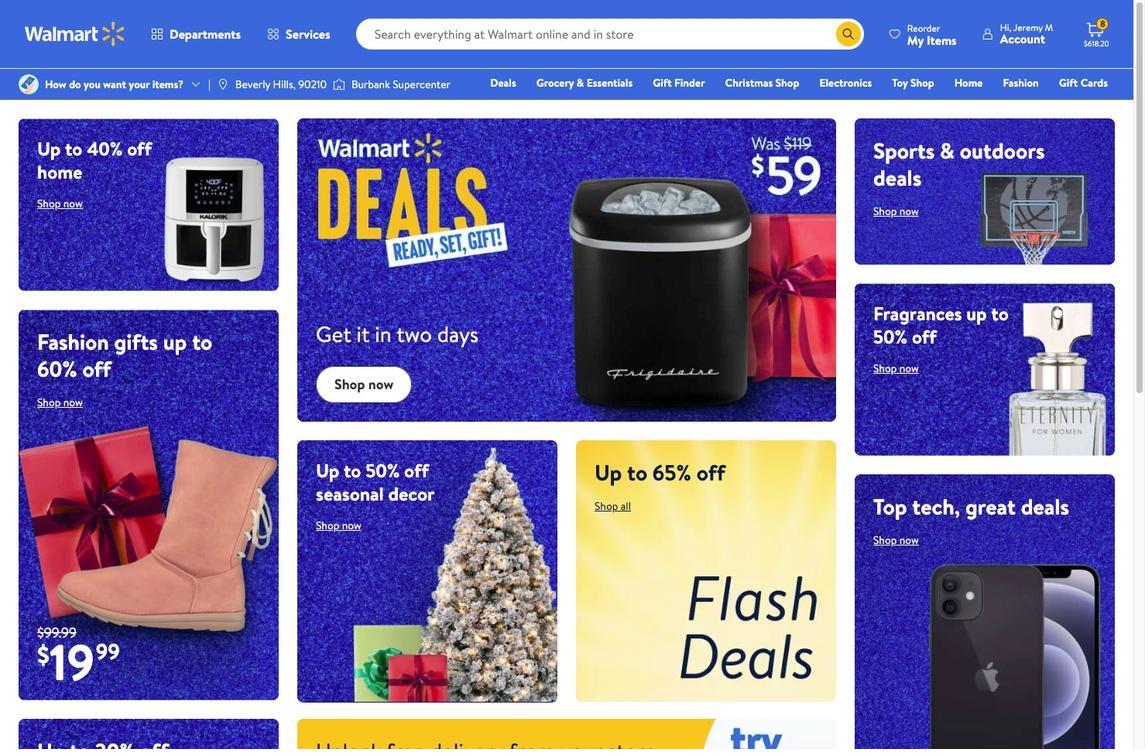 Task type: vqa. For each thing, say whether or not it's contained in the screenshot.
the left  icon
yes



Task type: describe. For each thing, give the bounding box(es) containing it.
registry link
[[923, 96, 977, 113]]

shop for fragrances up to 50% off
[[874, 361, 897, 376]]

shop for top tech, great deals
[[874, 533, 897, 549]]

up to 65% off
[[595, 457, 726, 488]]

to for up to 65% off
[[627, 457, 648, 488]]

sports
[[874, 136, 935, 166]]

to inside fashion gifts up to 60% off
[[192, 327, 212, 357]]

gift finder
[[653, 75, 705, 91]]

walmart+ link
[[1055, 96, 1116, 113]]

shop now for up to 40% off home
[[37, 196, 83, 211]]

outdoors
[[960, 136, 1045, 166]]

grocery & essentials
[[537, 75, 633, 91]]

up for up to 40% off home
[[37, 136, 61, 162]]

fashion for fashion
[[1004, 75, 1040, 91]]

& for grocery
[[577, 75, 584, 91]]

up inside fragrances up to 50% off
[[967, 301, 987, 327]]

finder
[[675, 75, 705, 91]]

up to 50% off seasonal decor
[[316, 457, 435, 507]]

8
[[1101, 17, 1106, 30]]

shop all
[[595, 499, 631, 514]]

40%
[[87, 136, 123, 162]]

jeremy
[[1014, 21, 1043, 34]]

supercenter
[[393, 77, 451, 92]]

account
[[1001, 30, 1046, 47]]

|
[[208, 77, 211, 92]]

shop now for fashion gifts up to 60% off
[[37, 395, 83, 411]]

off for up to 65% off
[[697, 457, 726, 488]]

gift finder link
[[646, 74, 712, 91]]

shop for up to 50% off seasonal decor
[[316, 518, 340, 533]]

up for up to 65% off
[[595, 457, 622, 488]]

up to 40% off home
[[37, 136, 152, 185]]

gift for finder
[[653, 75, 672, 91]]

shop for sports & outdoors deals
[[874, 204, 897, 219]]

$
[[37, 638, 50, 672]]

services
[[286, 26, 331, 43]]

walmart image
[[25, 22, 125, 46]]

hi,
[[1001, 21, 1012, 34]]

departments
[[170, 26, 241, 43]]

to for up to 40% off home
[[65, 136, 82, 162]]

registry
[[930, 97, 970, 112]]

how do you want your items?
[[45, 77, 184, 92]]

debit
[[1016, 97, 1042, 112]]

now for up to 50% off seasonal decor
[[342, 518, 362, 533]]

seasonal
[[316, 481, 384, 507]]

beverly
[[235, 77, 271, 92]]

shop all link
[[595, 499, 631, 514]]

shop now link for fashion gifts up to 60% off
[[37, 395, 83, 411]]

one debit
[[990, 97, 1042, 112]]

departments button
[[138, 15, 254, 53]]

deals
[[491, 75, 516, 91]]

now for fashion gifts up to 60% off
[[63, 395, 83, 411]]

hills,
[[273, 77, 296, 92]]

shop now for top tech, great deals
[[874, 533, 919, 549]]

christmas shop link
[[719, 74, 807, 91]]

items
[[927, 31, 957, 48]]

home
[[955, 75, 983, 91]]

want
[[103, 77, 126, 92]]

& for sports
[[941, 136, 955, 166]]

toy shop
[[893, 75, 935, 91]]

to for up to 50% off seasonal decor
[[344, 457, 361, 484]]

now for fragrances up to 50% off
[[900, 361, 919, 376]]

shop for up to 65% off
[[595, 499, 619, 514]]

now for up to 40% off home
[[63, 196, 83, 211]]

shop now for up to 50% off seasonal decor
[[316, 518, 362, 533]]

gift cards link
[[1053, 74, 1116, 91]]

fashion link
[[997, 74, 1046, 91]]

toy shop link
[[886, 74, 942, 91]]

hi, jeremy m account
[[1001, 21, 1054, 47]]

grocery
[[537, 75, 574, 91]]

great
[[966, 492, 1016, 522]]

grocery & essentials link
[[530, 74, 640, 91]]

m
[[1046, 21, 1054, 34]]

beverly hills, 90210
[[235, 77, 327, 92]]

shop now link for up to 40% off home
[[37, 196, 83, 211]]

off for up to 50% off seasonal decor
[[404, 457, 429, 484]]

deals link
[[484, 74, 523, 91]]



Task type: locate. For each thing, give the bounding box(es) containing it.
50% inside up to 50% off seasonal decor
[[366, 457, 400, 484]]

fashion left "gifts"
[[37, 327, 109, 357]]

gifts
[[114, 327, 158, 357]]

tech,
[[913, 492, 961, 522]]

deals
[[874, 163, 922, 193], [1022, 492, 1070, 522]]

0 horizontal spatial gift
[[653, 75, 672, 91]]

my
[[908, 31, 924, 48]]

0 horizontal spatial  image
[[217, 78, 229, 91]]

gift for cards
[[1060, 75, 1079, 91]]

deals for sports & outdoors deals
[[874, 163, 922, 193]]

2 horizontal spatial up
[[595, 457, 622, 488]]

1 vertical spatial &
[[941, 136, 955, 166]]

up inside up to 50% off seasonal decor
[[316, 457, 340, 484]]

1 horizontal spatial &
[[941, 136, 955, 166]]

gift inside gift cards registry
[[1060, 75, 1079, 91]]

&
[[577, 75, 584, 91], [941, 136, 955, 166]]

up inside fashion gifts up to 60% off
[[163, 327, 187, 357]]

to
[[65, 136, 82, 162], [992, 301, 1009, 327], [192, 327, 212, 357], [344, 457, 361, 484], [627, 457, 648, 488]]

gift
[[653, 75, 672, 91], [1060, 75, 1079, 91]]

shop inside "link"
[[911, 75, 935, 91]]

0 horizontal spatial &
[[577, 75, 584, 91]]

christmas
[[726, 75, 773, 91]]

items?
[[152, 77, 184, 92]]

to inside fragrances up to 50% off
[[992, 301, 1009, 327]]

electronics
[[820, 75, 873, 91]]

shop now for fragrances up to 50% off
[[874, 361, 919, 376]]

to inside up to 40% off home
[[65, 136, 82, 162]]

shop
[[776, 75, 800, 91], [911, 75, 935, 91], [37, 196, 61, 211], [874, 204, 897, 219], [874, 361, 897, 376], [335, 375, 365, 394], [37, 395, 61, 411], [595, 499, 619, 514], [316, 518, 340, 533], [874, 533, 897, 549]]

1 horizontal spatial  image
[[333, 77, 345, 92]]

 image right 90210
[[333, 77, 345, 92]]

99
[[96, 637, 120, 667]]

1 vertical spatial fashion
[[37, 327, 109, 357]]

off inside up to 40% off home
[[127, 136, 152, 162]]

1 gift from the left
[[653, 75, 672, 91]]

shop for up to 40% off home
[[37, 196, 61, 211]]

fashion up one debit
[[1004, 75, 1040, 91]]

to inside up to 50% off seasonal decor
[[344, 457, 361, 484]]

shop now link for up to 50% off seasonal decor
[[316, 518, 362, 533]]

walmart+
[[1062, 97, 1109, 112]]

fragrances up to 50% off
[[874, 301, 1009, 350]]

shop now link for sports & outdoors deals
[[874, 204, 919, 219]]

off
[[127, 136, 152, 162], [913, 324, 937, 350], [82, 354, 111, 385], [404, 457, 429, 484], [697, 457, 726, 488]]

 image for burbank supercenter
[[333, 77, 345, 92]]

0 vertical spatial &
[[577, 75, 584, 91]]

 image for beverly hills, 90210
[[217, 78, 229, 91]]

& right sports
[[941, 136, 955, 166]]

electronics link
[[813, 74, 879, 91]]

reorder
[[908, 21, 941, 34]]

shop now link for fragrances up to 50% off
[[874, 361, 919, 376]]

1 horizontal spatial up
[[967, 301, 987, 327]]

home
[[37, 159, 82, 185]]

fashion inside fashion gifts up to 60% off
[[37, 327, 109, 357]]

top tech, great deals
[[874, 492, 1070, 522]]

toy
[[893, 75, 908, 91]]

deals inside sports & outdoors deals
[[874, 163, 922, 193]]

1 horizontal spatial deals
[[1022, 492, 1070, 522]]

shop now link for top tech, great deals
[[874, 533, 919, 549]]

 image right |
[[217, 78, 229, 91]]

2 gift from the left
[[1060, 75, 1079, 91]]

sports & outdoors deals
[[874, 136, 1045, 193]]

now for top tech, great deals
[[900, 533, 919, 549]]

gift left 'cards'
[[1060, 75, 1079, 91]]

Search search field
[[356, 19, 864, 50]]

up
[[37, 136, 61, 162], [316, 457, 340, 484], [595, 457, 622, 488]]

now
[[63, 196, 83, 211], [900, 204, 919, 219], [900, 361, 919, 376], [369, 375, 394, 394], [63, 395, 83, 411], [342, 518, 362, 533], [900, 533, 919, 549]]

0 horizontal spatial up
[[163, 327, 187, 357]]

1 horizontal spatial fashion
[[1004, 75, 1040, 91]]

60%
[[37, 354, 77, 385]]

off inside fashion gifts up to 60% off
[[82, 354, 111, 385]]

how
[[45, 77, 66, 92]]

1 vertical spatial deals
[[1022, 492, 1070, 522]]

90210
[[299, 77, 327, 92]]

fashion for fashion gifts up to 60% off
[[37, 327, 109, 357]]

8 $618.20
[[1085, 17, 1110, 49]]

0 vertical spatial 50%
[[874, 324, 908, 350]]

christmas shop
[[726, 75, 800, 91]]

65%
[[653, 457, 692, 488]]

your
[[129, 77, 150, 92]]

off for up to 40% off home
[[127, 136, 152, 162]]

services button
[[254, 15, 344, 53]]

shop now link
[[37, 196, 83, 211], [874, 204, 919, 219], [874, 361, 919, 376], [316, 366, 412, 403], [37, 395, 83, 411], [316, 518, 362, 533], [874, 533, 919, 549]]

$618.20
[[1085, 38, 1110, 49]]

shop now for sports & outdoors deals
[[874, 204, 919, 219]]

up
[[967, 301, 987, 327], [163, 327, 187, 357]]

up right fragrances at the top
[[967, 301, 987, 327]]

reorder my items
[[908, 21, 957, 48]]

0 horizontal spatial fashion
[[37, 327, 109, 357]]

deals for top tech, great deals
[[1022, 492, 1070, 522]]

burbank supercenter
[[352, 77, 451, 92]]

now for sports & outdoors deals
[[900, 204, 919, 219]]

was dollar $99.99, now dollar 19.99 group
[[19, 623, 120, 701]]

& right the grocery
[[577, 75, 584, 91]]

$99.99 $ 19 99
[[37, 623, 120, 697]]

top
[[874, 492, 908, 522]]

home link
[[948, 74, 990, 91]]

0 horizontal spatial deals
[[874, 163, 922, 193]]

1 horizontal spatial 50%
[[874, 324, 908, 350]]

& inside sports & outdoors deals
[[941, 136, 955, 166]]

0 vertical spatial fashion
[[1004, 75, 1040, 91]]

shop for fashion gifts up to 60% off
[[37, 395, 61, 411]]

do
[[69, 77, 81, 92]]

up inside up to 40% off home
[[37, 136, 61, 162]]

 image
[[333, 77, 345, 92], [217, 78, 229, 91]]

burbank
[[352, 77, 390, 92]]

all
[[621, 499, 631, 514]]

decor
[[388, 481, 435, 507]]

fragrances
[[874, 301, 963, 327]]

50%
[[874, 324, 908, 350], [366, 457, 400, 484]]

& inside "link"
[[577, 75, 584, 91]]

gift left finder
[[653, 75, 672, 91]]

1 vertical spatial 50%
[[366, 457, 400, 484]]

0 horizontal spatial 50%
[[366, 457, 400, 484]]

 image
[[19, 74, 39, 95]]

off inside up to 50% off seasonal decor
[[404, 457, 429, 484]]

19
[[50, 628, 94, 697]]

1 horizontal spatial gift
[[1060, 75, 1079, 91]]

search icon image
[[843, 28, 855, 40]]

cards
[[1081, 75, 1109, 91]]

fashion gifts up to 60% off
[[37, 327, 212, 385]]

fashion
[[1004, 75, 1040, 91], [37, 327, 109, 357]]

you
[[84, 77, 101, 92]]

shop now
[[37, 196, 83, 211], [874, 204, 919, 219], [874, 361, 919, 376], [335, 375, 394, 394], [37, 395, 83, 411], [316, 518, 362, 533], [874, 533, 919, 549]]

essentials
[[587, 75, 633, 91]]

1 horizontal spatial up
[[316, 457, 340, 484]]

0 horizontal spatial up
[[37, 136, 61, 162]]

$99.99
[[37, 623, 77, 643]]

gift cards registry
[[930, 75, 1109, 112]]

0 vertical spatial deals
[[874, 163, 922, 193]]

up right "gifts"
[[163, 327, 187, 357]]

Walmart Site-Wide search field
[[356, 19, 864, 50]]

one debit link
[[983, 96, 1049, 113]]

50% inside fragrances up to 50% off
[[874, 324, 908, 350]]

off inside fragrances up to 50% off
[[913, 324, 937, 350]]

one
[[990, 97, 1013, 112]]

up for up to 50% off seasonal decor
[[316, 457, 340, 484]]



